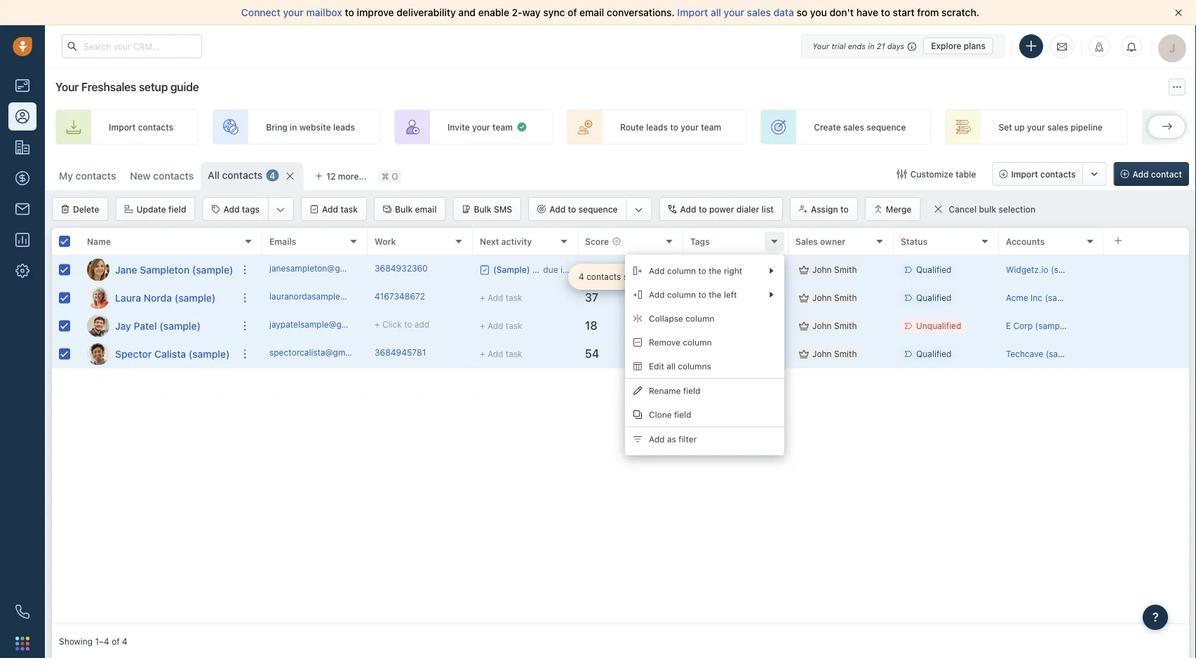 Task type: vqa. For each thing, say whether or not it's contained in the screenshot.
Freshworks Switcher icon at left bottom
yes



Task type: describe. For each thing, give the bounding box(es) containing it.
contacts down setup
[[138, 122, 173, 132]]

add column to the right
[[649, 266, 743, 276]]

remove column menu item
[[625, 331, 785, 355]]

accounts
[[1007, 237, 1045, 246]]

j image for jay patel (sample)
[[87, 315, 110, 337]]

press space to deselect this row. row containing jane sampleton (sample)
[[52, 256, 263, 284]]

update field button
[[115, 197, 195, 221]]

your for your freshsales setup guide
[[55, 80, 79, 94]]

cell for 52
[[1105, 256, 1190, 284]]

close image
[[1176, 9, 1183, 16]]

angle down image for add to sequence
[[635, 203, 643, 217]]

scratch.
[[942, 7, 980, 18]]

as
[[668, 434, 677, 444]]

+ click to add for 52
[[691, 265, 746, 275]]

collapse column menu item
[[625, 307, 785, 331]]

import all your sales data link
[[678, 7, 797, 18]]

email inside button
[[415, 204, 437, 214]]

container_wx8msf4aqz5i3rn1 image inside invite your team link
[[517, 121, 528, 133]]

create sales sequence link
[[761, 110, 932, 145]]

add as filter menu item
[[625, 428, 785, 451]]

conversations.
[[607, 7, 675, 18]]

bulk for bulk sms
[[474, 204, 492, 214]]

showing 1–4 of 4
[[59, 637, 128, 647]]

qualified for 54
[[917, 349, 952, 359]]

add contact
[[1133, 169, 1183, 179]]

to inside button
[[568, 204, 576, 214]]

john for 37
[[813, 293, 832, 303]]

john for 52
[[813, 265, 832, 275]]

⌘ o
[[382, 171, 398, 181]]

(sample) for spector calista (sample)
[[189, 348, 230, 360]]

import contacts for the import contacts button
[[1012, 169, 1077, 179]]

sync
[[544, 7, 565, 18]]

column for collapse column
[[686, 314, 715, 324]]

merge button
[[865, 197, 921, 221]]

spector calista (sample) link
[[115, 347, 230, 361]]

leads inside route leads to your team link
[[647, 122, 668, 132]]

jaypatelsample@gmail.com
[[270, 320, 377, 329]]

qualified for 37
[[917, 293, 952, 303]]

guide
[[170, 80, 199, 94]]

merge
[[886, 204, 912, 214]]

contacts inside button
[[1041, 169, 1077, 179]]

(sample) down e corp (sample) link
[[1046, 349, 1081, 359]]

52
[[585, 263, 599, 276]]

field for update field
[[168, 204, 186, 214]]

l image
[[87, 287, 110, 309]]

contacts right all
[[222, 170, 263, 181]]

sales inside set up your sales pipeline link
[[1048, 122, 1069, 132]]

your left mailbox
[[283, 7, 304, 18]]

task for 37
[[506, 293, 523, 303]]

patel
[[134, 320, 157, 332]]

your trial ends in 21 days
[[813, 41, 905, 51]]

54
[[585, 347, 600, 361]]

bring in website leads link
[[213, 110, 380, 145]]

1 vertical spatial of
[[112, 637, 120, 647]]

add to sequence button
[[529, 198, 627, 220]]

john smith for 54
[[813, 349, 857, 359]]

techcave (sample) link
[[1007, 349, 1081, 359]]

your inside set up your sales pipeline link
[[1028, 122, 1046, 132]]

left
[[724, 290, 737, 300]]

power
[[710, 204, 735, 214]]

(sample) up acme inc (sample) link
[[1052, 265, 1086, 275]]

add to power dialer list button
[[660, 197, 783, 221]]

s image
[[87, 343, 110, 365]]

widgetz.io (sample)
[[1007, 265, 1086, 275]]

name row
[[52, 228, 263, 256]]

smith for 18
[[835, 321, 857, 331]]

jane sampleton (sample) link
[[115, 263, 233, 277]]

+ add task for 18
[[480, 321, 523, 331]]

acme inc (sample)
[[1007, 293, 1081, 303]]

update
[[137, 204, 166, 214]]

john smith for 18
[[813, 321, 857, 331]]

import contacts group
[[993, 162, 1107, 186]]

add down 4167348672 link
[[415, 320, 430, 329]]

freshworks switcher image
[[15, 637, 29, 651]]

set
[[999, 122, 1013, 132]]

click for 18
[[698, 321, 718, 331]]

route
[[621, 122, 644, 132]]

all contacts 4
[[208, 170, 275, 181]]

assign to
[[811, 204, 849, 214]]

angle down image for add tags
[[277, 203, 285, 217]]

0 vertical spatial in
[[869, 41, 875, 51]]

add for add as filter
[[649, 434, 665, 444]]

invite
[[448, 122, 470, 132]]

improve
[[357, 7, 394, 18]]

email image
[[1058, 41, 1068, 52]]

have
[[857, 7, 879, 18]]

bulk for bulk email
[[395, 204, 413, 214]]

lauranordasample@gmail.com link
[[270, 291, 389, 305]]

+ add task for 37
[[480, 293, 523, 303]]

⌘
[[382, 171, 389, 181]]

from
[[918, 7, 940, 18]]

4 inside all contacts 4
[[270, 171, 275, 180]]

sequence for add to sequence
[[579, 204, 618, 214]]

field for rename field
[[684, 386, 701, 396]]

jay patel (sample) link
[[115, 319, 201, 333]]

import for 'import contacts' link
[[109, 122, 136, 132]]

2-
[[512, 7, 523, 18]]

21
[[877, 41, 886, 51]]

owner
[[821, 237, 846, 246]]

data
[[774, 7, 795, 18]]

e corp (sample) link
[[1007, 321, 1071, 331]]

add to sequence
[[550, 204, 618, 214]]

remove
[[649, 338, 681, 347]]

jaypatelsample@gmail.com link
[[270, 319, 377, 334]]

website
[[300, 122, 331, 132]]

jane sampleton (sample)
[[115, 264, 233, 276]]

create sales sequence
[[814, 122, 907, 132]]

rename
[[649, 386, 681, 396]]

set up your sales pipeline
[[999, 122, 1103, 132]]

import for the import contacts button
[[1012, 169, 1039, 179]]

add tags button
[[203, 198, 268, 220]]

column for add column to the left
[[668, 290, 697, 300]]

filter
[[679, 434, 697, 444]]

my contacts
[[59, 170, 116, 182]]

press space to deselect this row. row containing 18
[[263, 312, 1190, 340]]

add task
[[322, 204, 358, 214]]

spectorcalista@gmail.com link
[[270, 347, 374, 362]]

add to sequence group
[[529, 197, 653, 221]]

name column header
[[80, 228, 263, 256]]

work
[[375, 237, 396, 246]]

clone field menu item
[[625, 403, 785, 427]]

explore
[[932, 41, 962, 51]]

add for add column to the left
[[649, 290, 665, 300]]

john smith for 37
[[813, 293, 857, 303]]

container_wx8msf4aqz5i3rn1 image inside customize table "button"
[[898, 169, 908, 179]]

add for add to sequence
[[550, 204, 566, 214]]

more...
[[338, 171, 367, 181]]

delete button
[[52, 197, 108, 221]]

connect your mailbox link
[[241, 7, 345, 18]]

your inside route leads to your team link
[[681, 122, 699, 132]]

press space to deselect this row. row containing laura norda (sample)
[[52, 284, 263, 312]]

spectorcalista@gmail.com 3684945781
[[270, 348, 426, 358]]

collapse column
[[649, 314, 715, 324]]

norda
[[144, 292, 172, 304]]

lauranordasample@gmail.com
[[270, 292, 389, 301]]

press space to deselect this row. row containing spector calista (sample)
[[52, 340, 263, 369]]

Search your CRM... text field
[[62, 34, 202, 58]]

contact
[[1152, 169, 1183, 179]]

cell for 37
[[1105, 284, 1190, 312]]

1 vertical spatial in
[[290, 122, 297, 132]]

the for left
[[709, 290, 722, 300]]

import contacts for 'import contacts' link
[[109, 122, 173, 132]]

container_wx8msf4aqz5i3rn1 image
[[800, 321, 809, 331]]

add for 37
[[731, 293, 746, 303]]

mailbox
[[306, 7, 342, 18]]

import contacts link
[[55, 110, 199, 145]]

0 horizontal spatial sales
[[747, 7, 771, 18]]

click for 52
[[698, 265, 718, 275]]

(sample) for e corp (sample)
[[1036, 321, 1071, 331]]

next activity
[[480, 237, 532, 246]]

selected.
[[624, 272, 660, 282]]

contacts right my
[[76, 170, 116, 182]]

e
[[1007, 321, 1012, 331]]

sampleton
[[140, 264, 190, 276]]

deliverability
[[397, 7, 456, 18]]

bulk
[[980, 205, 997, 214]]



Task type: locate. For each thing, give the bounding box(es) containing it.
column up remove column menu item
[[686, 314, 715, 324]]

(sample) up spector calista (sample)
[[160, 320, 201, 332]]

all right edit
[[667, 361, 676, 371]]

your left freshsales
[[55, 80, 79, 94]]

2 angle down image from the left
[[635, 203, 643, 217]]

import contacts inside button
[[1012, 169, 1077, 179]]

qualified up unqualified
[[917, 293, 952, 303]]

3 qualified from the top
[[917, 349, 952, 359]]

angle down image right tags
[[277, 203, 285, 217]]

0 vertical spatial import contacts
[[109, 122, 173, 132]]

cell for 18
[[1105, 312, 1190, 340]]

of right sync
[[568, 7, 577, 18]]

1 row group from the left
[[52, 256, 263, 369]]

sales left data at the top right of page
[[747, 7, 771, 18]]

0 vertical spatial 4
[[270, 171, 275, 180]]

2 john smith from the top
[[813, 293, 857, 303]]

2 row group from the left
[[263, 256, 1190, 369]]

(sample) right inc
[[1046, 293, 1081, 303]]

sequence inside button
[[579, 204, 618, 214]]

jaypatelsample@gmail.com + click to add
[[270, 320, 430, 329]]

field right clone
[[675, 410, 692, 420]]

smith
[[835, 265, 857, 275], [835, 293, 857, 303], [835, 321, 857, 331], [835, 349, 857, 359]]

in
[[869, 41, 875, 51], [290, 122, 297, 132]]

bulk left sms
[[474, 204, 492, 214]]

0 vertical spatial + click to add
[[691, 265, 746, 275]]

add inside button
[[550, 204, 566, 214]]

your
[[813, 41, 830, 51], [55, 80, 79, 94]]

column for remove column
[[683, 338, 712, 347]]

import up selection
[[1012, 169, 1039, 179]]

press space to deselect this row. row
[[52, 256, 263, 284], [263, 256, 1190, 284], [52, 284, 263, 312], [263, 284, 1190, 312], [52, 312, 263, 340], [263, 312, 1190, 340], [52, 340, 263, 369], [263, 340, 1190, 369]]

the left left
[[709, 290, 722, 300]]

spector calista (sample)
[[115, 348, 230, 360]]

john for 18
[[813, 321, 832, 331]]

0 vertical spatial sequence
[[867, 122, 907, 132]]

1 horizontal spatial angle down image
[[635, 203, 643, 217]]

container_wx8msf4aqz5i3rn1 image left customize
[[898, 169, 908, 179]]

2 + click to add from the top
[[691, 293, 746, 303]]

add tags group
[[202, 197, 294, 221]]

phone image
[[15, 605, 29, 619]]

delete
[[73, 204, 99, 214]]

sales inside create sales sequence link
[[844, 122, 865, 132]]

3 + click to add from the top
[[691, 321, 746, 331]]

add for add contact
[[1133, 169, 1150, 179]]

menu containing add column to the right
[[625, 255, 785, 456]]

0 vertical spatial qualified
[[917, 265, 952, 275]]

+ add task for 54
[[480, 349, 523, 359]]

add inside "button"
[[1133, 169, 1150, 179]]

0 horizontal spatial sequence
[[579, 204, 618, 214]]

of
[[568, 7, 577, 18], [112, 637, 120, 647]]

click left right
[[698, 265, 718, 275]]

import contacts down setup
[[109, 122, 173, 132]]

+ click to add for 37
[[691, 293, 746, 303]]

container_wx8msf4aqz5i3rn1 image right the invite your team
[[517, 121, 528, 133]]

edit
[[649, 361, 665, 371]]

container_wx8msf4aqz5i3rn1 image up container_wx8msf4aqz5i3rn1 image
[[800, 293, 809, 303]]

the for right
[[709, 266, 722, 276]]

2 john from the top
[[813, 293, 832, 303]]

(sample) for jane sampleton (sample)
[[192, 264, 233, 276]]

1 horizontal spatial import
[[678, 7, 709, 18]]

2 vertical spatial + add task
[[480, 349, 523, 359]]

2 team from the left
[[701, 122, 722, 132]]

2 qualified from the top
[[917, 293, 952, 303]]

start
[[893, 7, 915, 18]]

0 vertical spatial field
[[168, 204, 186, 214]]

sales left pipeline
[[1048, 122, 1069, 132]]

1 + add task from the top
[[480, 293, 523, 303]]

0 horizontal spatial team
[[493, 122, 513, 132]]

0 horizontal spatial angle down image
[[277, 203, 285, 217]]

the left right
[[709, 266, 722, 276]]

in right bring
[[290, 122, 297, 132]]

0 vertical spatial your
[[813, 41, 830, 51]]

angle down image right add to sequence
[[635, 203, 643, 217]]

1 angle down image from the left
[[277, 203, 285, 217]]

0 vertical spatial of
[[568, 7, 577, 18]]

0 vertical spatial all
[[711, 7, 722, 18]]

press space to deselect this row. row up norda
[[52, 256, 263, 284]]

1 horizontal spatial sequence
[[867, 122, 907, 132]]

import right conversations.
[[678, 7, 709, 18]]

dialer
[[737, 204, 760, 214]]

4 right all contacts link
[[270, 171, 275, 180]]

1 vertical spatial all
[[667, 361, 676, 371]]

bulk inside bulk email button
[[395, 204, 413, 214]]

press space to deselect this row. row containing 52
[[263, 256, 1190, 284]]

column for add column to the right
[[668, 266, 697, 276]]

bulk sms
[[474, 204, 513, 214]]

1 vertical spatial + click to add
[[691, 293, 746, 303]]

menu
[[625, 255, 785, 456]]

18
[[585, 319, 598, 332]]

angle down image
[[277, 203, 285, 217], [635, 203, 643, 217]]

task for 54
[[506, 349, 523, 359]]

create
[[814, 122, 842, 132]]

leads inside bring in website leads link
[[333, 122, 355, 132]]

add contact button
[[1114, 162, 1190, 186]]

your right the up
[[1028, 122, 1046, 132]]

+
[[691, 265, 696, 275], [691, 293, 696, 303], [480, 293, 485, 303], [375, 320, 380, 329], [691, 321, 696, 331], [480, 321, 485, 331], [480, 349, 485, 359]]

inc
[[1031, 293, 1043, 303]]

connect your mailbox to improve deliverability and enable 2-way sync of email conversations. import all your sales data so you don't have to start from scratch.
[[241, 7, 980, 18]]

1 vertical spatial qualified
[[917, 293, 952, 303]]

qualified
[[917, 265, 952, 275], [917, 293, 952, 303], [917, 349, 952, 359]]

4 john smith from the top
[[813, 349, 857, 359]]

leads
[[333, 122, 355, 132], [647, 122, 668, 132]]

1 vertical spatial field
[[684, 386, 701, 396]]

edit all columns menu item
[[625, 355, 785, 378]]

4 inside 'grid'
[[579, 272, 585, 282]]

1 vertical spatial j image
[[87, 315, 110, 337]]

john for 54
[[813, 349, 832, 359]]

contacts up 37
[[587, 272, 621, 282]]

smith for 54
[[835, 349, 857, 359]]

techcave
[[1007, 349, 1044, 359]]

1 team from the left
[[493, 122, 513, 132]]

0 vertical spatial j image
[[87, 259, 110, 281]]

+ click to add for 18
[[691, 321, 746, 331]]

your for your trial ends in 21 days
[[813, 41, 830, 51]]

press space to deselect this row. row down 'jay patel (sample)' link
[[52, 340, 263, 369]]

0 horizontal spatial all
[[667, 361, 676, 371]]

tags
[[691, 237, 710, 246]]

task inside add task button
[[341, 204, 358, 214]]

and
[[459, 7, 476, 18]]

container_wx8msf4aqz5i3rn1 image down next
[[480, 265, 490, 275]]

0 horizontal spatial email
[[415, 204, 437, 214]]

1 cell from the top
[[1105, 256, 1190, 284]]

your left data at the top right of page
[[724, 7, 745, 18]]

1 vertical spatial the
[[709, 290, 722, 300]]

contacts inside 'grid'
[[587, 272, 621, 282]]

janesampleton@gmail.com 3684932360
[[270, 264, 428, 273]]

+ click to add down left
[[691, 321, 746, 331]]

1 vertical spatial your
[[55, 80, 79, 94]]

clone field
[[649, 410, 692, 420]]

you
[[811, 7, 828, 18]]

field for clone field
[[675, 410, 692, 420]]

1 john from the top
[[813, 265, 832, 275]]

0 vertical spatial import
[[678, 7, 709, 18]]

bulk inside "bulk sms" button
[[474, 204, 492, 214]]

grid containing 52
[[52, 227, 1190, 625]]

field down columns
[[684, 386, 701, 396]]

import contacts button
[[993, 162, 1084, 186]]

your right route
[[681, 122, 699, 132]]

0 horizontal spatial bulk
[[395, 204, 413, 214]]

days
[[888, 41, 905, 51]]

corp
[[1014, 321, 1034, 331]]

add for 18
[[731, 321, 746, 331]]

2 the from the top
[[709, 290, 722, 300]]

route leads to your team link
[[567, 110, 747, 145]]

0 vertical spatial the
[[709, 266, 722, 276]]

1 vertical spatial sequence
[[579, 204, 618, 214]]

widgetz.io (sample) link
[[1007, 265, 1086, 275]]

1 horizontal spatial in
[[869, 41, 875, 51]]

2 smith from the top
[[835, 293, 857, 303]]

import down your freshsales setup guide
[[109, 122, 136, 132]]

1 horizontal spatial import contacts
[[1012, 169, 1077, 179]]

click up remove column
[[698, 321, 718, 331]]

grid
[[52, 227, 1190, 625]]

field inside button
[[168, 204, 186, 214]]

all
[[711, 7, 722, 18], [667, 361, 676, 371]]

press space to deselect this row. row containing 37
[[263, 284, 1190, 312]]

2 bulk from the left
[[474, 204, 492, 214]]

1 vertical spatial 4
[[579, 272, 585, 282]]

laura norda (sample) link
[[115, 291, 216, 305]]

12 more...
[[327, 171, 367, 181]]

press space to deselect this row. row containing jay patel (sample)
[[52, 312, 263, 340]]

next
[[480, 237, 499, 246]]

angle down image inside add tags group
[[277, 203, 285, 217]]

smith for 52
[[835, 265, 857, 275]]

2 vertical spatial + click to add
[[691, 321, 746, 331]]

1 horizontal spatial sales
[[844, 122, 865, 132]]

angle down image inside the add to sequence group
[[635, 203, 643, 217]]

0 vertical spatial email
[[580, 7, 605, 18]]

jay
[[115, 320, 131, 332]]

3 cell from the top
[[1105, 312, 1190, 340]]

press space to deselect this row. row down right
[[263, 284, 1190, 312]]

(sample) down jane sampleton (sample) link
[[175, 292, 216, 304]]

press space to deselect this row. row down left
[[263, 312, 1190, 340]]

container_wx8msf4aqz5i3rn1 image down container_wx8msf4aqz5i3rn1 image
[[800, 349, 809, 359]]

bring in website leads
[[266, 122, 355, 132]]

sales owner
[[796, 237, 846, 246]]

sequence right 'create'
[[867, 122, 907, 132]]

all inside edit all columns menu item
[[667, 361, 676, 371]]

j image
[[87, 259, 110, 281], [87, 315, 110, 337]]

explore plans
[[932, 41, 986, 51]]

press space to deselect this row. row up left
[[263, 256, 1190, 284]]

press space to deselect this row. row containing 54
[[263, 340, 1190, 369]]

john smith for 52
[[813, 265, 857, 275]]

4 left 52 on the top of the page
[[579, 272, 585, 282]]

add column to the left
[[649, 290, 737, 300]]

0 horizontal spatial leads
[[333, 122, 355, 132]]

row group containing jane sampleton (sample)
[[52, 256, 263, 369]]

your right invite
[[472, 122, 490, 132]]

1 horizontal spatial of
[[568, 7, 577, 18]]

1 smith from the top
[[835, 265, 857, 275]]

2 vertical spatial field
[[675, 410, 692, 420]]

3684932360 link
[[375, 262, 428, 277]]

column up columns
[[683, 338, 712, 347]]

1 j image from the top
[[87, 259, 110, 281]]

0 horizontal spatial 4
[[122, 637, 128, 647]]

row group containing 52
[[263, 256, 1190, 369]]

sequence for create sales sequence
[[867, 122, 907, 132]]

click down 4167348672 link
[[383, 320, 402, 329]]

1 vertical spatial import
[[109, 122, 136, 132]]

0 horizontal spatial in
[[290, 122, 297, 132]]

in left 21
[[869, 41, 875, 51]]

add for add to power dialer list
[[681, 204, 697, 214]]

leads right website
[[333, 122, 355, 132]]

leads right route
[[647, 122, 668, 132]]

spector
[[115, 348, 152, 360]]

of right 1–4
[[112, 637, 120, 647]]

2 j image from the top
[[87, 315, 110, 337]]

4
[[270, 171, 275, 180], [579, 272, 585, 282], [122, 637, 128, 647]]

qualified down status
[[917, 265, 952, 275]]

1 john smith from the top
[[813, 265, 857, 275]]

sales right 'create'
[[844, 122, 865, 132]]

smith for 37
[[835, 293, 857, 303]]

list
[[762, 204, 774, 214]]

1 leads from the left
[[333, 122, 355, 132]]

0 horizontal spatial of
[[112, 637, 120, 647]]

1 vertical spatial import contacts
[[1012, 169, 1077, 179]]

column up collapse column
[[668, 290, 697, 300]]

your inside invite your team link
[[472, 122, 490, 132]]

1 horizontal spatial leads
[[647, 122, 668, 132]]

container_wx8msf4aqz5i3rn1 image left cancel
[[934, 204, 944, 214]]

1 horizontal spatial team
[[701, 122, 722, 132]]

2 vertical spatial import
[[1012, 169, 1039, 179]]

0 horizontal spatial your
[[55, 80, 79, 94]]

pipeline
[[1071, 122, 1103, 132]]

2 horizontal spatial import
[[1012, 169, 1039, 179]]

connect
[[241, 7, 281, 18]]

3684932360
[[375, 264, 428, 273]]

4 smith from the top
[[835, 349, 857, 359]]

enable
[[479, 7, 510, 18]]

my
[[59, 170, 73, 182]]

0 vertical spatial + add task
[[480, 293, 523, 303]]

container_wx8msf4aqz5i3rn1 image down sales
[[800, 265, 809, 275]]

qualified for 52
[[917, 265, 952, 275]]

4 cell from the top
[[1105, 340, 1190, 368]]

add down right
[[731, 293, 746, 303]]

activity
[[502, 237, 532, 246]]

+ click to add
[[691, 265, 746, 275], [691, 293, 746, 303], [691, 321, 746, 331]]

press space to deselect this row. row down norda
[[52, 312, 263, 340]]

customize table
[[911, 169, 977, 179]]

contacts right new
[[153, 170, 194, 182]]

row group
[[52, 256, 263, 369], [263, 256, 1190, 369]]

cancel bulk selection
[[949, 205, 1036, 214]]

(sample) for acme inc (sample)
[[1046, 293, 1081, 303]]

3 + add task from the top
[[480, 349, 523, 359]]

1 horizontal spatial your
[[813, 41, 830, 51]]

press space to deselect this row. row up jay patel (sample)
[[52, 284, 263, 312]]

1 horizontal spatial all
[[711, 7, 722, 18]]

(sample) for laura norda (sample)
[[175, 292, 216, 304]]

qualified down unqualified
[[917, 349, 952, 359]]

(sample) right sampleton
[[192, 264, 233, 276]]

import inside button
[[1012, 169, 1039, 179]]

1 vertical spatial + add task
[[480, 321, 523, 331]]

bulk email button
[[374, 197, 446, 221]]

import contacts up selection
[[1012, 169, 1077, 179]]

2 horizontal spatial 4
[[579, 272, 585, 282]]

0 horizontal spatial import contacts
[[109, 122, 173, 132]]

contacts down set up your sales pipeline
[[1041, 169, 1077, 179]]

add task button
[[301, 197, 367, 221]]

2 vertical spatial qualified
[[917, 349, 952, 359]]

1 horizontal spatial email
[[580, 7, 605, 18]]

to
[[345, 7, 354, 18], [881, 7, 891, 18], [671, 122, 679, 132], [568, 204, 576, 214], [699, 204, 707, 214], [841, 204, 849, 214], [720, 265, 728, 275], [699, 266, 707, 276], [699, 290, 707, 300], [720, 293, 728, 303], [404, 320, 412, 329], [720, 321, 728, 331]]

add up left
[[731, 265, 746, 275]]

add to power dialer list
[[681, 204, 774, 214]]

2 horizontal spatial sales
[[1048, 122, 1069, 132]]

all left data at the top right of page
[[711, 7, 722, 18]]

j image for jane sampleton (sample)
[[87, 259, 110, 281]]

add inside menu item
[[649, 434, 665, 444]]

add for add task
[[322, 204, 338, 214]]

j image left 'jay'
[[87, 315, 110, 337]]

2 leads from the left
[[647, 122, 668, 132]]

+ add task
[[480, 293, 523, 303], [480, 321, 523, 331], [480, 349, 523, 359]]

click for 37
[[698, 293, 718, 303]]

add for 52
[[731, 265, 746, 275]]

e corp (sample)
[[1007, 321, 1071, 331]]

3 john from the top
[[813, 321, 832, 331]]

4 right 1–4
[[122, 637, 128, 647]]

2 vertical spatial 4
[[122, 637, 128, 647]]

3 smith from the top
[[835, 321, 857, 331]]

bulk
[[395, 204, 413, 214], [474, 204, 492, 214]]

3 john smith from the top
[[813, 321, 857, 331]]

add down left
[[731, 321, 746, 331]]

field right the update
[[168, 204, 186, 214]]

12 more... button
[[307, 166, 375, 186]]

add tags
[[224, 204, 260, 214]]

all
[[208, 170, 220, 181]]

click up collapse column menu item
[[698, 293, 718, 303]]

1 horizontal spatial bulk
[[474, 204, 492, 214]]

task for 18
[[506, 321, 523, 331]]

container_wx8msf4aqz5i3rn1 image
[[517, 121, 528, 133], [898, 169, 908, 179], [934, 204, 944, 214], [480, 265, 490, 275], [800, 265, 809, 275], [800, 293, 809, 303], [800, 349, 809, 359]]

2 + add task from the top
[[480, 321, 523, 331]]

4 john from the top
[[813, 349, 832, 359]]

column up add column to the left
[[668, 266, 697, 276]]

phone element
[[8, 598, 37, 626]]

cell for 54
[[1105, 340, 1190, 368]]

assign
[[811, 204, 839, 214]]

invite your team link
[[394, 110, 553, 145]]

cell
[[1105, 256, 1190, 284], [1105, 284, 1190, 312], [1105, 312, 1190, 340], [1105, 340, 1190, 368]]

0 horizontal spatial import
[[109, 122, 136, 132]]

j image left 'jane'
[[87, 259, 110, 281]]

sequence up score
[[579, 204, 618, 214]]

(sample) right calista at left bottom
[[189, 348, 230, 360]]

1 horizontal spatial 4
[[270, 171, 275, 180]]

add for add column to the right
[[649, 266, 665, 276]]

1 bulk from the left
[[395, 204, 413, 214]]

your left 'trial' at the right top of page
[[813, 41, 830, 51]]

add inside group
[[224, 204, 240, 214]]

+ click to add up collapse column menu item
[[691, 293, 746, 303]]

rename field menu item
[[625, 379, 785, 403]]

bulk down o
[[395, 204, 413, 214]]

trial
[[832, 41, 846, 51]]

(sample) right corp at the right of the page
[[1036, 321, 1071, 331]]

(sample) for jay patel (sample)
[[160, 320, 201, 332]]

bulk email
[[395, 204, 437, 214]]

press space to deselect this row. row down collapse column menu item
[[263, 340, 1190, 369]]

2 cell from the top
[[1105, 284, 1190, 312]]

1 + click to add from the top
[[691, 265, 746, 275]]

+ click to add up left
[[691, 265, 746, 275]]

1 qualified from the top
[[917, 265, 952, 275]]

1 vertical spatial email
[[415, 204, 437, 214]]

1 the from the top
[[709, 266, 722, 276]]

add for add tags
[[224, 204, 240, 214]]



